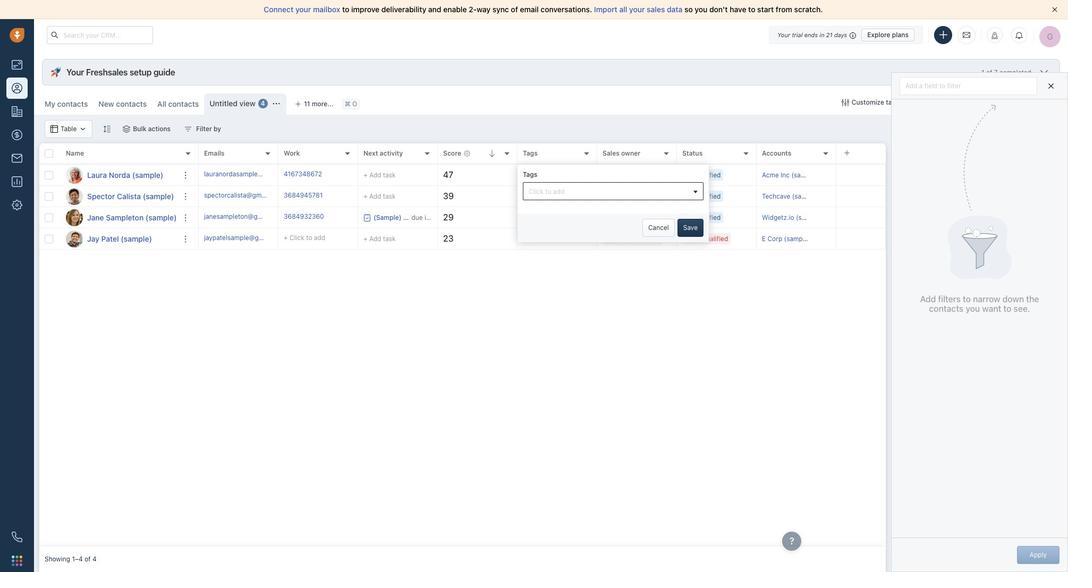 Task type: describe. For each thing, give the bounding box(es) containing it.
container_wx8msf4aqz5i3rn1 image right view
[[273, 100, 280, 107]]

Click to add search field
[[526, 186, 690, 197]]

click for 29
[[529, 214, 544, 222]]

score
[[443, 150, 462, 158]]

1 your from the left
[[296, 5, 311, 14]]

add for 39
[[553, 192, 565, 200]]

1 qualified from the top
[[694, 171, 721, 179]]

showing
[[45, 556, 70, 564]]

patel
[[101, 234, 119, 243]]

spector
[[87, 192, 115, 201]]

next activity
[[364, 150, 403, 158]]

jay patel (sample) link
[[87, 234, 152, 244]]

the
[[1027, 295, 1040, 304]]

greg robinson for 39
[[616, 192, 660, 200]]

lauranordasample@gmail.com link
[[204, 170, 294, 181]]

status
[[683, 150, 703, 158]]

task for 39
[[383, 192, 396, 200]]

style_myh0__igzzd8unmi image
[[103, 125, 111, 133]]

add inside 'button'
[[906, 82, 918, 90]]

laura
[[87, 170, 107, 179]]

press space to select this row. row containing spector calista (sample)
[[39, 186, 199, 207]]

have
[[730, 5, 747, 14]]

greg for 47
[[616, 171, 630, 179]]

customize table
[[852, 98, 902, 106]]

2 your from the left
[[630, 5, 645, 14]]

setup
[[130, 68, 152, 77]]

ends
[[805, 31, 818, 38]]

connect your mailbox link
[[264, 5, 342, 14]]

want
[[983, 304, 1002, 314]]

acme inc (sample)
[[762, 171, 818, 179]]

jaypatelsample@gmail.com
[[204, 234, 286, 242]]

explore plans link
[[862, 28, 915, 41]]

days
[[835, 31, 848, 38]]

filter
[[196, 125, 212, 133]]

3684945781
[[284, 191, 323, 199]]

(sample) down techcave (sample)
[[796, 214, 823, 222]]

2 tags from the top
[[523, 171, 538, 179]]

39
[[443, 191, 454, 201]]

customize table button
[[835, 94, 909, 112]]

cancel button
[[643, 219, 675, 237]]

23
[[443, 234, 454, 244]]

l image
[[66, 167, 83, 184]]

corp
[[768, 235, 783, 243]]

o
[[353, 100, 357, 108]]

robinson for 29
[[632, 214, 660, 222]]

press space to select this row. row containing jay patel (sample)
[[39, 229, 199, 250]]

connect your mailbox to improve deliverability and enable 2-way sync of email conversations. import all your sales data so you don't have to start from scratch.
[[264, 5, 823, 14]]

2-
[[469, 5, 477, 14]]

(sample) up widgetz.io (sample)
[[793, 192, 819, 200]]

add filters to narrow down the contacts you want to see.
[[921, 295, 1040, 314]]

4 robinson from the top
[[632, 235, 660, 243]]

contacts inside add filters to narrow down the contacts you want to see.
[[930, 304, 964, 314]]

jane
[[87, 213, 104, 222]]

1 horizontal spatial of
[[511, 5, 518, 14]]

from
[[776, 5, 793, 14]]

bulk actions
[[133, 125, 171, 133]]

cell for 47
[[837, 165, 886, 186]]

trial
[[792, 31, 803, 38]]

you inside add filters to narrow down the contacts you want to see.
[[966, 304, 981, 314]]

spectorcalista@gmail.com link
[[204, 191, 283, 202]]

field
[[925, 82, 938, 90]]

7
[[995, 68, 998, 76]]

e
[[762, 235, 766, 243]]

your for your trial ends in 21 days
[[778, 31, 791, 38]]

more...
[[312, 100, 334, 108]]

spector calista (sample)
[[87, 192, 174, 201]]

contacts for new contacts
[[116, 99, 147, 108]]

4167348672
[[284, 170, 322, 178]]

all
[[157, 99, 166, 108]]

new
[[99, 99, 114, 108]]

robinson for 39
[[632, 192, 660, 200]]

sampleton
[[106, 213, 144, 222]]

owner
[[622, 150, 641, 158]]

laura norda (sample) link
[[87, 170, 163, 181]]

1 vertical spatial of
[[987, 68, 993, 76]]

e corp (sample) link
[[762, 235, 811, 243]]

mailbox
[[313, 5, 340, 14]]

+ add task for 23
[[364, 235, 396, 243]]

all contacts
[[157, 99, 199, 108]]

container_wx8msf4aqz5i3rn1 image inside table popup button
[[79, 125, 87, 133]]

add for 29
[[553, 214, 565, 222]]

untitled view link
[[210, 98, 256, 109]]

import contacts group
[[914, 94, 1001, 112]]

jaypatelsample@gmail.com + click to add
[[204, 234, 326, 242]]

my contacts
[[45, 99, 88, 108]]

0 horizontal spatial import
[[594, 5, 618, 14]]

task for 23
[[383, 235, 396, 243]]

sales
[[603, 150, 620, 158]]

contacts for all contacts
[[168, 99, 199, 108]]

4 greg robinson from the top
[[616, 235, 660, 243]]

import contacts
[[929, 98, 978, 106]]

laura norda (sample)
[[87, 170, 163, 179]]

(sample) for jay patel (sample)
[[121, 234, 152, 243]]

phone image
[[12, 532, 22, 543]]

all
[[620, 5, 628, 14]]

+ click to add for 23
[[523, 235, 565, 243]]

container_wx8msf4aqz5i3rn1 image inside customize table button
[[842, 99, 850, 106]]

your freshsales setup guide
[[66, 68, 175, 77]]

actions
[[148, 125, 171, 133]]

emails
[[204, 150, 225, 158]]

acme
[[762, 171, 779, 179]]

close image
[[1053, 7, 1058, 12]]

contacts for my contacts
[[57, 99, 88, 108]]

press space to select this row. row containing 29
[[199, 207, 886, 229]]

guide
[[154, 68, 175, 77]]

press space to select this row. row containing 47
[[199, 165, 886, 186]]

explore plans
[[868, 31, 909, 39]]

4167348672 link
[[284, 170, 322, 181]]

(sample) for laura norda (sample)
[[132, 170, 163, 179]]

email image
[[963, 30, 971, 40]]

greg for 29
[[616, 214, 630, 222]]

unqualified
[[694, 235, 729, 243]]

21
[[827, 31, 833, 38]]

filters
[[939, 295, 961, 304]]

acme inc (sample) link
[[762, 171, 818, 179]]

a
[[920, 82, 923, 90]]

view
[[240, 99, 256, 108]]

container_wx8msf4aqz5i3rn1 image down click to add search field
[[606, 214, 613, 221]]

activity
[[380, 150, 403, 158]]

your for your freshsales setup guide
[[66, 68, 84, 77]]

+ click to add for 39
[[523, 192, 565, 200]]

spector calista (sample) link
[[87, 191, 174, 202]]

janesampleton@gmail.com
[[204, 213, 285, 221]]



Task type: locate. For each thing, give the bounding box(es) containing it.
2 vertical spatial task
[[383, 235, 396, 243]]

of right 1
[[987, 68, 993, 76]]

jaypatelsample@gmail.com link
[[204, 233, 286, 245]]

sales owner
[[603, 150, 641, 158]]

name
[[66, 150, 84, 158]]

container_wx8msf4aqz5i3rn1 image inside filter by button
[[185, 125, 192, 133]]

plans
[[893, 31, 909, 39]]

3 greg from the top
[[616, 214, 630, 222]]

row group
[[39, 165, 199, 250], [199, 165, 886, 250]]

container_wx8msf4aqz5i3rn1 image inside table popup button
[[51, 125, 58, 133]]

0 horizontal spatial you
[[695, 5, 708, 14]]

1 vertical spatial j image
[[66, 230, 83, 248]]

1 greg from the top
[[616, 171, 630, 179]]

e corp (sample)
[[762, 235, 811, 243]]

table
[[887, 98, 902, 106]]

press space to select this row. row containing 39
[[199, 186, 886, 207]]

0 horizontal spatial of
[[85, 556, 91, 564]]

1 horizontal spatial your
[[778, 31, 791, 38]]

1–4
[[72, 556, 83, 564]]

add contact button
[[1006, 94, 1063, 112]]

bulk
[[133, 125, 146, 133]]

1 vertical spatial you
[[966, 304, 981, 314]]

0 vertical spatial j image
[[66, 209, 83, 226]]

my contacts button
[[39, 94, 93, 115], [45, 99, 88, 108]]

import all your sales data link
[[594, 5, 685, 14]]

(sample) for acme inc (sample)
[[792, 171, 818, 179]]

2 robinson from the top
[[632, 192, 660, 200]]

2 + click to add from the top
[[523, 192, 565, 200]]

to
[[342, 5, 350, 14], [749, 5, 756, 14], [940, 82, 946, 90], [546, 171, 552, 179], [546, 192, 552, 200], [546, 214, 552, 222], [306, 234, 312, 242], [546, 235, 552, 243], [963, 295, 971, 304], [1004, 304, 1012, 314]]

contacts for import contacts
[[951, 98, 978, 106]]

qualified for 29
[[694, 214, 721, 222]]

name column header
[[61, 144, 199, 165]]

import down add a field to filter
[[929, 98, 949, 106]]

widgetz.io
[[762, 214, 795, 222]]

4 + click to add from the top
[[523, 235, 565, 243]]

0 vertical spatial your
[[778, 31, 791, 38]]

by
[[214, 125, 221, 133]]

contacts right all
[[168, 99, 199, 108]]

j image for jane sampleton (sample)
[[66, 209, 83, 226]]

your left "mailbox"
[[296, 5, 311, 14]]

grid
[[39, 142, 886, 547]]

4 cell from the top
[[837, 229, 886, 249]]

+ add task for 39
[[364, 192, 396, 200]]

filter by button
[[178, 120, 228, 138]]

(sample) down jane sampleton (sample) link
[[121, 234, 152, 243]]

task
[[383, 171, 396, 179], [383, 192, 396, 200], [383, 235, 396, 243]]

greg for 39
[[616, 192, 630, 200]]

untitled
[[210, 99, 238, 108]]

4 inside untitled view 4
[[261, 100, 265, 108]]

+ add task
[[364, 171, 396, 179], [364, 192, 396, 200], [364, 235, 396, 243]]

0 vertical spatial 4
[[261, 100, 265, 108]]

+ click to add for 47
[[523, 171, 565, 179]]

j image left jay
[[66, 230, 83, 248]]

press space to select this row. row containing jane sampleton (sample)
[[39, 207, 199, 229]]

3 + click to add from the top
[[523, 214, 565, 222]]

greg
[[616, 171, 630, 179], [616, 192, 630, 200], [616, 214, 630, 222], [616, 235, 630, 243]]

your
[[296, 5, 311, 14], [630, 5, 645, 14]]

janesampleton@gmail.com link
[[204, 212, 285, 223]]

0 vertical spatial you
[[695, 5, 708, 14]]

+ add task for 47
[[364, 171, 396, 179]]

press space to select this row. row containing 23
[[199, 229, 886, 250]]

3 task from the top
[[383, 235, 396, 243]]

you left want
[[966, 304, 981, 314]]

spectorcalista@gmail.com 3684945781
[[204, 191, 323, 199]]

1 + add task from the top
[[364, 171, 396, 179]]

calista
[[117, 192, 141, 201]]

1 robinson from the top
[[632, 171, 660, 179]]

2 vertical spatial of
[[85, 556, 91, 564]]

press space to select this row. row
[[39, 165, 199, 186], [199, 165, 886, 186], [39, 186, 199, 207], [199, 186, 886, 207], [39, 207, 199, 229], [199, 207, 886, 229], [39, 229, 199, 250], [199, 229, 886, 250]]

widgetz.io (sample)
[[762, 214, 823, 222]]

cell for 29
[[837, 207, 886, 228]]

grid containing 47
[[39, 142, 886, 547]]

(sample) right 'inc'
[[792, 171, 818, 179]]

down
[[1003, 295, 1025, 304]]

connect
[[264, 5, 294, 14]]

container_wx8msf4aqz5i3rn1 image left bulk
[[123, 125, 130, 133]]

⌘
[[345, 100, 351, 108]]

improve
[[351, 5, 380, 14]]

container_wx8msf4aqz5i3rn1 image down sales
[[606, 193, 613, 200]]

4 right view
[[261, 100, 265, 108]]

your left the freshsales
[[66, 68, 84, 77]]

jay
[[87, 234, 99, 243]]

enable
[[444, 5, 467, 14]]

your trial ends in 21 days
[[778, 31, 848, 38]]

4 right the "1–4"
[[92, 556, 97, 564]]

import contacts button
[[914, 94, 983, 112]]

container_wx8msf4aqz5i3rn1 image left table
[[51, 125, 58, 133]]

0 vertical spatial qualified
[[694, 171, 721, 179]]

j image for jay patel (sample)
[[66, 230, 83, 248]]

freshsales
[[86, 68, 128, 77]]

cell
[[837, 165, 886, 186], [837, 186, 886, 207], [837, 207, 886, 228], [837, 229, 886, 249]]

row group containing laura norda (sample)
[[39, 165, 199, 250]]

container_wx8msf4aqz5i3rn1 image up click to add search field
[[606, 171, 613, 179]]

4 greg from the top
[[616, 235, 630, 243]]

import left all
[[594, 5, 618, 14]]

contacts left narrow
[[930, 304, 964, 314]]

cell for 39
[[837, 186, 886, 207]]

0 vertical spatial + add task
[[364, 171, 396, 179]]

(sample) down widgetz.io (sample)
[[785, 235, 811, 243]]

j image left jane
[[66, 209, 83, 226]]

0 horizontal spatial container_wx8msf4aqz5i3rn1 image
[[79, 125, 87, 133]]

0 vertical spatial tags
[[523, 150, 538, 158]]

j image
[[66, 209, 83, 226], [66, 230, 83, 248]]

widgetz.io (sample) link
[[762, 214, 823, 222]]

0 horizontal spatial 4
[[92, 556, 97, 564]]

contacts right new
[[116, 99, 147, 108]]

of right the "1–4"
[[85, 556, 91, 564]]

0 horizontal spatial your
[[66, 68, 84, 77]]

1 + click to add from the top
[[523, 171, 565, 179]]

press space to select this row. row containing laura norda (sample)
[[39, 165, 199, 186]]

3684945781 link
[[284, 191, 323, 202]]

2 greg from the top
[[616, 192, 630, 200]]

(sample) right the "calista" on the left top of page
[[143, 192, 174, 201]]

data
[[667, 5, 683, 14]]

29
[[443, 213, 454, 222]]

robinson for 47
[[632, 171, 660, 179]]

bulk actions button
[[116, 120, 178, 138]]

explore
[[868, 31, 891, 39]]

click for 47
[[529, 171, 544, 179]]

you right so
[[695, 5, 708, 14]]

+
[[364, 171, 368, 179], [523, 171, 527, 179], [364, 192, 368, 200], [523, 192, 527, 200], [523, 214, 527, 222], [284, 234, 288, 242], [364, 235, 368, 243], [523, 235, 527, 243]]

add for 23
[[553, 235, 565, 243]]

inc
[[781, 171, 790, 179]]

1 vertical spatial import
[[929, 98, 949, 106]]

click for 23
[[529, 235, 544, 243]]

email
[[520, 5, 539, 14]]

s image
[[66, 188, 83, 205]]

container_wx8msf4aqz5i3rn1 image left "filter"
[[185, 125, 192, 133]]

customize
[[852, 98, 885, 106]]

showing 1–4 of 4
[[45, 556, 97, 564]]

2 qualified from the top
[[694, 192, 721, 200]]

(sample) for e corp (sample)
[[785, 235, 811, 243]]

⌘ o
[[345, 100, 357, 108]]

4
[[261, 100, 265, 108], [92, 556, 97, 564]]

1 horizontal spatial your
[[630, 5, 645, 14]]

(sample) inside 'link'
[[143, 192, 174, 201]]

add inside add filters to narrow down the contacts you want to see.
[[921, 295, 937, 304]]

tags
[[523, 150, 538, 158], [523, 171, 538, 179]]

contacts down add a field to filter 'button'
[[951, 98, 978, 106]]

Search your CRM... text field
[[47, 26, 153, 44]]

0 vertical spatial task
[[383, 171, 396, 179]]

to inside 'button'
[[940, 82, 946, 90]]

freshworks switcher image
[[12, 556, 22, 567]]

1 vertical spatial + add task
[[364, 192, 396, 200]]

2 cell from the top
[[837, 186, 886, 207]]

contacts right the my
[[57, 99, 88, 108]]

click for 39
[[529, 192, 544, 200]]

spectorcalista@gmail.com
[[204, 191, 283, 199]]

1 horizontal spatial 4
[[261, 100, 265, 108]]

qualified for 39
[[694, 192, 721, 200]]

2 j image from the top
[[66, 230, 83, 248]]

greg robinson for 29
[[616, 214, 660, 222]]

deliverability
[[382, 5, 427, 14]]

0 vertical spatial container_wx8msf4aqz5i3rn1 image
[[79, 125, 87, 133]]

greg robinson for 47
[[616, 171, 660, 179]]

contacts
[[951, 98, 978, 106], [57, 99, 88, 108], [116, 99, 147, 108], [168, 99, 199, 108], [930, 304, 964, 314]]

start
[[758, 5, 774, 14]]

1 vertical spatial container_wx8msf4aqz5i3rn1 image
[[364, 214, 371, 221]]

2 vertical spatial + add task
[[364, 235, 396, 243]]

add inside button
[[1021, 98, 1033, 106]]

0 vertical spatial of
[[511, 5, 518, 14]]

container_wx8msf4aqz5i3rn1 image
[[842, 99, 850, 106], [273, 100, 280, 107], [51, 125, 58, 133], [123, 125, 130, 133], [185, 125, 192, 133], [606, 171, 613, 179], [606, 193, 613, 200], [606, 214, 613, 221]]

way
[[477, 5, 491, 14]]

cell for 23
[[837, 229, 886, 249]]

your right all
[[630, 5, 645, 14]]

of right sync
[[511, 5, 518, 14]]

qualified
[[694, 171, 721, 179], [694, 192, 721, 200], [694, 214, 721, 222]]

all contacts button
[[152, 94, 204, 115], [157, 99, 199, 108]]

3 qualified from the top
[[694, 214, 721, 222]]

11 more...
[[304, 100, 334, 108]]

1 greg robinson from the top
[[616, 171, 660, 179]]

1 vertical spatial task
[[383, 192, 396, 200]]

1 j image from the top
[[66, 209, 83, 226]]

1 horizontal spatial container_wx8msf4aqz5i3rn1 image
[[364, 214, 371, 221]]

+ click to add for 29
[[523, 214, 565, 222]]

3 greg robinson from the top
[[616, 214, 660, 222]]

2 task from the top
[[383, 192, 396, 200]]

container_wx8msf4aqz5i3rn1 image left customize
[[842, 99, 850, 106]]

(sample) right sampleton on the top
[[146, 213, 177, 222]]

1 horizontal spatial import
[[929, 98, 949, 106]]

0 vertical spatial import
[[594, 5, 618, 14]]

your left trial
[[778, 31, 791, 38]]

1 horizontal spatial you
[[966, 304, 981, 314]]

phone element
[[6, 527, 28, 548]]

filter
[[948, 82, 962, 90]]

(sample)
[[132, 170, 163, 179], [792, 171, 818, 179], [143, 192, 174, 201], [793, 192, 819, 200], [146, 213, 177, 222], [796, 214, 823, 222], [121, 234, 152, 243], [785, 235, 811, 243]]

1 row group from the left
[[39, 165, 199, 250]]

jane sampleton (sample) link
[[87, 212, 177, 223]]

techcave (sample) link
[[762, 192, 819, 200]]

3 + add task from the top
[[364, 235, 396, 243]]

2 + add task from the top
[[364, 192, 396, 200]]

3684932360 link
[[284, 212, 324, 223]]

contacts inside button
[[951, 98, 978, 106]]

0 horizontal spatial your
[[296, 5, 311, 14]]

2 horizontal spatial of
[[987, 68, 993, 76]]

see.
[[1014, 304, 1031, 314]]

1 vertical spatial qualified
[[694, 192, 721, 200]]

contact
[[1035, 98, 1058, 106]]

(sample) up "spector calista (sample)"
[[132, 170, 163, 179]]

2 greg robinson from the top
[[616, 192, 660, 200]]

lauranordasample@gmail.com
[[204, 170, 294, 178]]

2 vertical spatial qualified
[[694, 214, 721, 222]]

(sample) for spector calista (sample)
[[143, 192, 174, 201]]

11
[[304, 100, 310, 108]]

1 vertical spatial tags
[[523, 171, 538, 179]]

sync
[[493, 5, 509, 14]]

scratch.
[[795, 5, 823, 14]]

3 cell from the top
[[837, 207, 886, 228]]

1 tags from the top
[[523, 150, 538, 158]]

add a field to filter
[[906, 82, 962, 90]]

1 vertical spatial 4
[[92, 556, 97, 564]]

of
[[511, 5, 518, 14], [987, 68, 993, 76], [85, 556, 91, 564]]

container_wx8msf4aqz5i3rn1 image inside the bulk actions "button"
[[123, 125, 130, 133]]

table
[[61, 125, 77, 133]]

2 row group from the left
[[199, 165, 886, 250]]

tags inside grid
[[523, 150, 538, 158]]

row group containing 47
[[199, 165, 886, 250]]

1 vertical spatial your
[[66, 68, 84, 77]]

name row
[[39, 144, 199, 165]]

task for 47
[[383, 171, 396, 179]]

norda
[[109, 170, 130, 179]]

import inside button
[[929, 98, 949, 106]]

add for 47
[[553, 171, 565, 179]]

my
[[45, 99, 55, 108]]

1 cell from the top
[[837, 165, 886, 186]]

1 task from the top
[[383, 171, 396, 179]]

(sample) for jane sampleton (sample)
[[146, 213, 177, 222]]

container_wx8msf4aqz5i3rn1 image
[[79, 125, 87, 133], [364, 214, 371, 221]]

3 robinson from the top
[[632, 214, 660, 222]]

greg robinson
[[616, 171, 660, 179], [616, 192, 660, 200], [616, 214, 660, 222], [616, 235, 660, 243]]



Task type: vqa. For each thing, say whether or not it's contained in the screenshot.
add for 29
yes



